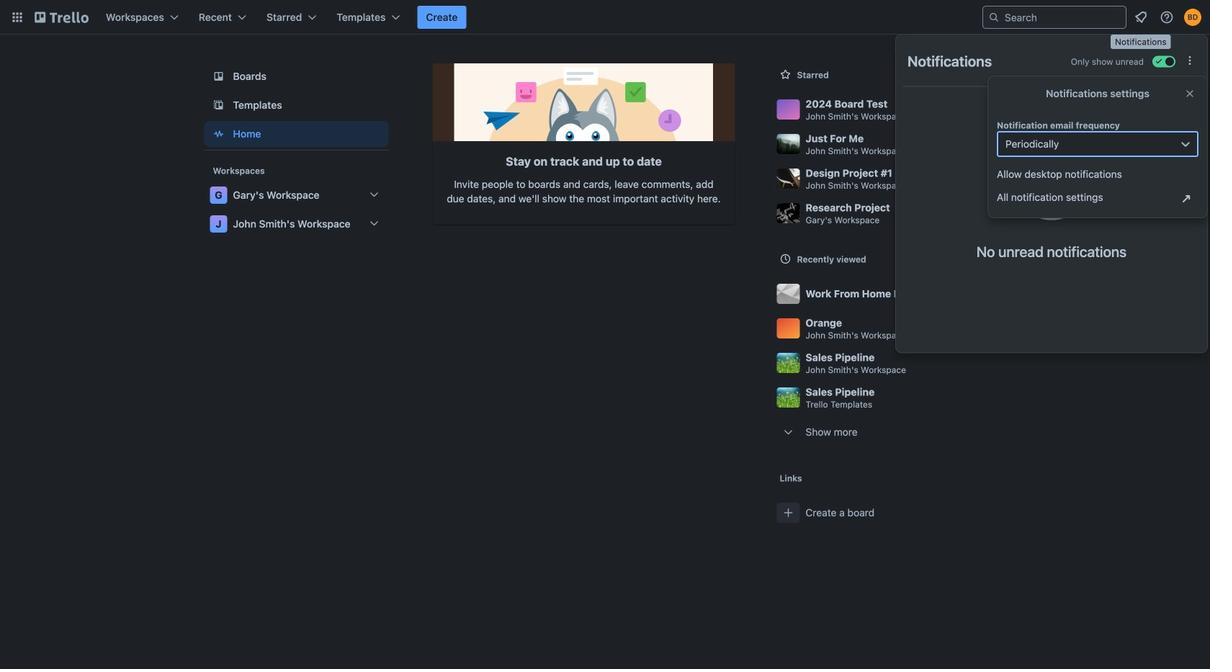 Task type: describe. For each thing, give the bounding box(es) containing it.
click to star 2024 board test. it will show up at the top of your boards list. image
[[993, 102, 1008, 117]]

board image
[[210, 68, 227, 85]]

back to home image
[[35, 6, 89, 29]]

0 notifications image
[[1133, 9, 1150, 26]]

primary element
[[0, 0, 1211, 35]]

search image
[[989, 12, 1000, 23]]

click to star just for me. it will show up at the top of your boards list. image
[[993, 137, 1008, 151]]

click to star research project. it will show up at the top of your boards list. image
[[993, 206, 1008, 220]]

open information menu image
[[1160, 10, 1174, 24]]

barb dwyer (barbdwyer3) image
[[1185, 9, 1202, 26]]

home image
[[210, 125, 227, 143]]



Task type: vqa. For each thing, say whether or not it's contained in the screenshot.
ended
no



Task type: locate. For each thing, give the bounding box(es) containing it.
template board image
[[210, 97, 227, 114]]

click to star design project #1. it will show up at the top of your boards list. image
[[993, 171, 1008, 186]]

click to star sales pipeline. it will show up at the top of your boards list. image
[[993, 356, 1008, 370]]

tooltip
[[1111, 35, 1171, 49]]

taco image
[[1013, 124, 1091, 220]]

Search field
[[1000, 7, 1126, 27]]

close popover image
[[1185, 88, 1196, 99]]



